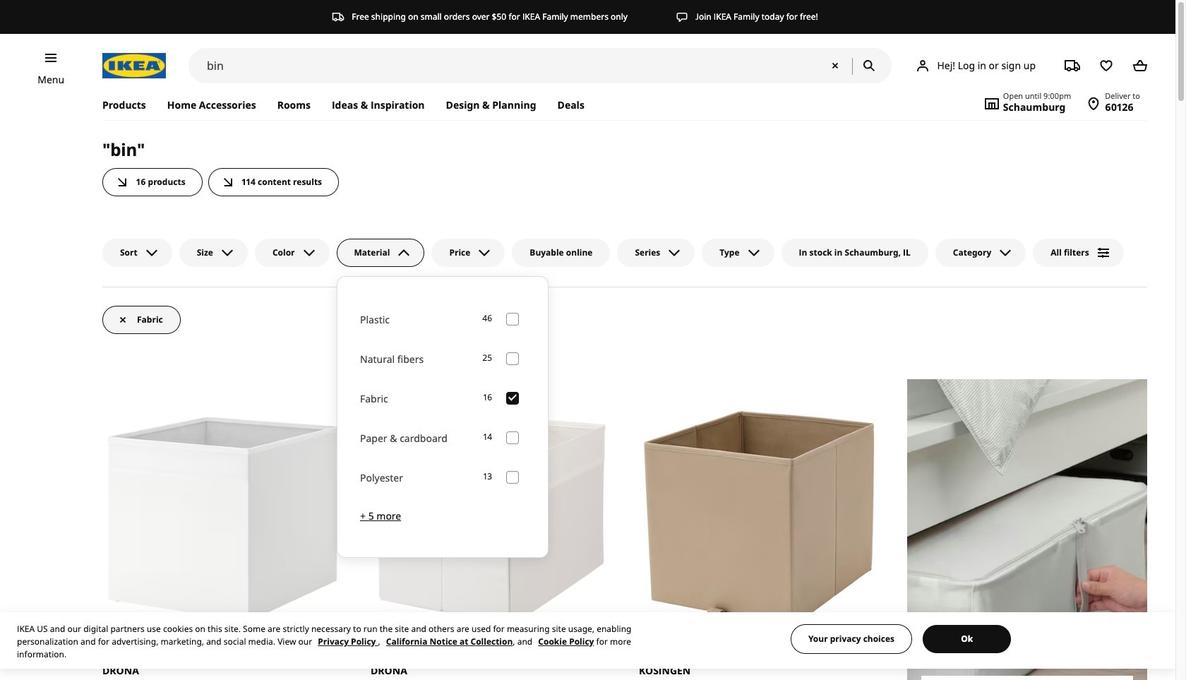 Task type: describe. For each thing, give the bounding box(es) containing it.
ikea logotype, go to start page image
[[102, 53, 166, 78]]

Search by product text field
[[189, 48, 892, 83]]

14 products element
[[484, 431, 492, 444]]



Task type: vqa. For each thing, say whether or not it's contained in the screenshot.
14 products element
yes



Task type: locate. For each thing, give the bounding box(es) containing it.
46 products element
[[483, 312, 492, 326]]

13 products element
[[484, 471, 492, 484]]

None search field
[[189, 48, 892, 83]]

16 products element
[[484, 392, 492, 405]]

25 products element
[[483, 352, 492, 365]]



